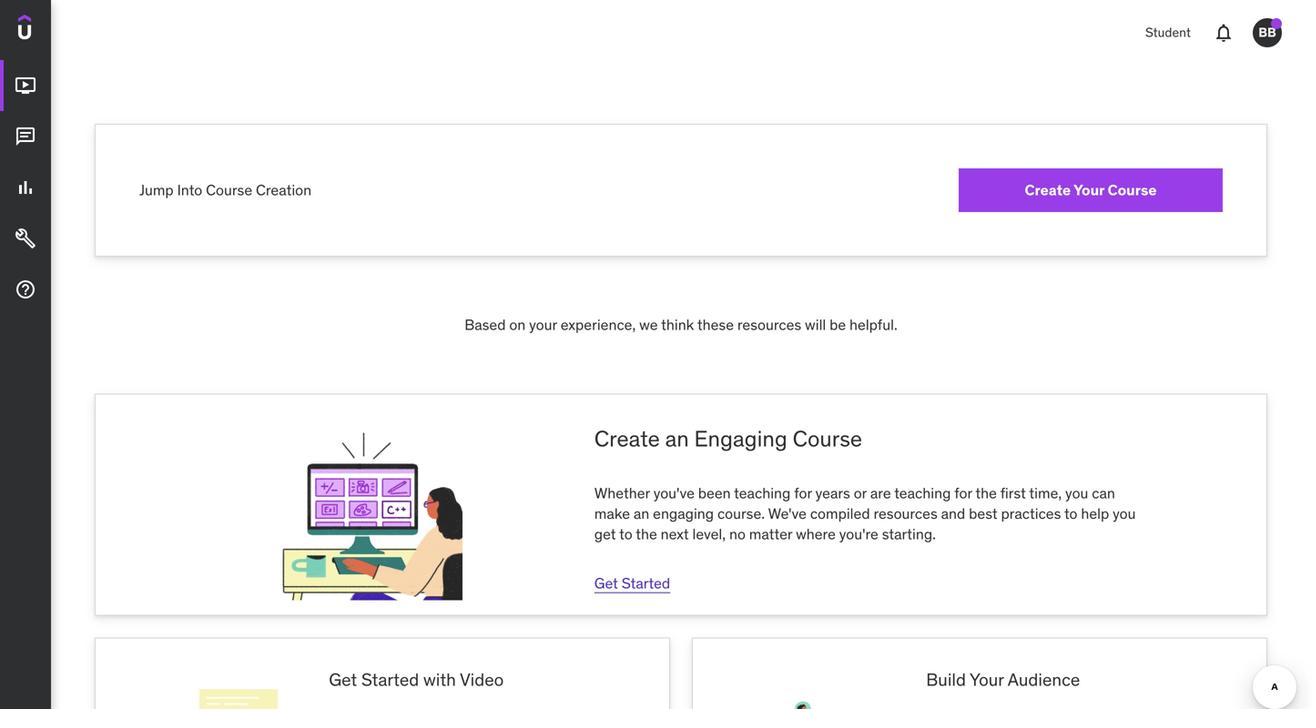 Task type: describe. For each thing, give the bounding box(es) containing it.
on
[[509, 316, 526, 334]]

creation
[[256, 181, 312, 199]]

be
[[830, 316, 846, 334]]

started for get started
[[622, 574, 670, 593]]

1 teaching from the left
[[734, 484, 791, 503]]

your
[[529, 316, 557, 334]]

create for create an engaging course
[[594, 425, 660, 452]]

course for into
[[206, 181, 252, 199]]

1 vertical spatial the
[[636, 525, 657, 543]]

with
[[423, 669, 456, 691]]

will
[[805, 316, 826, 334]]

first
[[1001, 484, 1026, 503]]

1 horizontal spatial course
[[793, 425, 862, 452]]

1 for from the left
[[794, 484, 812, 503]]

create for create your course
[[1025, 181, 1071, 199]]

no
[[729, 525, 746, 543]]

build
[[926, 669, 966, 691]]

audience
[[1008, 669, 1080, 691]]

bb link
[[1246, 11, 1289, 55]]

2 medium image from the top
[[15, 279, 36, 301]]

get started
[[594, 574, 670, 593]]

where
[[796, 525, 836, 543]]

get
[[594, 525, 616, 543]]

we've
[[768, 504, 807, 523]]

helpful.
[[850, 316, 898, 334]]

and
[[941, 504, 966, 523]]

next
[[661, 525, 689, 543]]

practices
[[1001, 504, 1061, 523]]

you have alerts image
[[1271, 18, 1282, 29]]

into
[[177, 181, 202, 199]]

udemy image
[[18, 15, 101, 46]]

experience,
[[561, 316, 636, 334]]

create an engaging course
[[594, 425, 862, 452]]

think
[[661, 316, 694, 334]]

based on your experience, we think these resources will be helpful.
[[465, 316, 898, 334]]

your for build
[[970, 669, 1004, 691]]

are
[[870, 484, 891, 503]]

engaging
[[653, 504, 714, 523]]

matter
[[749, 525, 792, 543]]

create your course link
[[959, 168, 1223, 212]]

your for create
[[1074, 181, 1105, 199]]

can
[[1092, 484, 1115, 503]]

1 horizontal spatial an
[[665, 425, 689, 452]]

0 vertical spatial resources
[[737, 316, 801, 334]]

2 medium image from the top
[[15, 177, 36, 199]]

jump into course creation
[[139, 181, 312, 199]]

3 medium image from the top
[[15, 228, 36, 250]]

0 horizontal spatial to
[[619, 525, 633, 543]]

best
[[969, 504, 998, 523]]



Task type: locate. For each thing, give the bounding box(es) containing it.
0 vertical spatial to
[[1064, 504, 1078, 523]]

0 vertical spatial the
[[976, 484, 997, 503]]

0 horizontal spatial you
[[1065, 484, 1089, 503]]

1 vertical spatial get
[[329, 669, 357, 691]]

1 vertical spatial medium image
[[15, 279, 36, 301]]

1 vertical spatial resources
[[874, 504, 938, 523]]

1 vertical spatial an
[[634, 504, 650, 523]]

to right get
[[619, 525, 633, 543]]

get for get started with video
[[329, 669, 357, 691]]

to
[[1064, 504, 1078, 523], [619, 525, 633, 543]]

1 vertical spatial medium image
[[15, 177, 36, 199]]

starting.
[[882, 525, 936, 543]]

1 medium image from the top
[[15, 126, 36, 148]]

make
[[594, 504, 630, 523]]

1 vertical spatial your
[[970, 669, 1004, 691]]

engaging
[[694, 425, 787, 452]]

1 horizontal spatial started
[[622, 574, 670, 593]]

get
[[594, 574, 618, 593], [329, 669, 357, 691]]

started left with
[[361, 669, 419, 691]]

1 horizontal spatial you
[[1113, 504, 1136, 523]]

student link
[[1135, 11, 1202, 55]]

an down whether
[[634, 504, 650, 523]]

0 horizontal spatial resources
[[737, 316, 801, 334]]

compiled
[[810, 504, 870, 523]]

2 horizontal spatial course
[[1108, 181, 1157, 199]]

0 vertical spatial get
[[594, 574, 618, 593]]

1 horizontal spatial get
[[594, 574, 618, 593]]

these
[[697, 316, 734, 334]]

1 vertical spatial you
[[1113, 504, 1136, 523]]

1 horizontal spatial the
[[976, 484, 997, 503]]

get for get started
[[594, 574, 618, 593]]

notifications image
[[1213, 22, 1235, 44]]

0 horizontal spatial teaching
[[734, 484, 791, 503]]

resources
[[737, 316, 801, 334], [874, 504, 938, 523]]

for
[[794, 484, 812, 503], [955, 484, 972, 503]]

1 horizontal spatial your
[[1074, 181, 1105, 199]]

whether you've been teaching for years or are teaching for the first time, you can make an engaging course. we've compiled resources and best practices to help you get to the next level, no matter where you're starting.
[[594, 484, 1136, 543]]

1 vertical spatial to
[[619, 525, 633, 543]]

1 medium image from the top
[[15, 75, 36, 97]]

based
[[465, 316, 506, 334]]

1 vertical spatial started
[[361, 669, 419, 691]]

build your audience
[[926, 669, 1080, 691]]

the up best
[[976, 484, 997, 503]]

you down can
[[1113, 504, 1136, 523]]

get started link
[[594, 574, 670, 593]]

years
[[816, 484, 850, 503]]

1 horizontal spatial teaching
[[894, 484, 951, 503]]

the
[[976, 484, 997, 503], [636, 525, 657, 543]]

2 vertical spatial medium image
[[15, 228, 36, 250]]

whether
[[594, 484, 650, 503]]

resources up starting.
[[874, 504, 938, 523]]

create your course
[[1025, 181, 1157, 199]]

jump
[[139, 181, 174, 199]]

you
[[1065, 484, 1089, 503], [1113, 504, 1136, 523]]

you left can
[[1065, 484, 1089, 503]]

we
[[639, 316, 658, 334]]

bb
[[1259, 24, 1276, 41]]

0 horizontal spatial started
[[361, 669, 419, 691]]

started
[[622, 574, 670, 593], [361, 669, 419, 691]]

2 teaching from the left
[[894, 484, 951, 503]]

0 vertical spatial medium image
[[15, 126, 36, 148]]

course.
[[718, 504, 765, 523]]

medium image
[[15, 126, 36, 148], [15, 279, 36, 301]]

course
[[206, 181, 252, 199], [1108, 181, 1157, 199], [793, 425, 862, 452]]

0 vertical spatial your
[[1074, 181, 1105, 199]]

0 vertical spatial you
[[1065, 484, 1089, 503]]

teaching up course.
[[734, 484, 791, 503]]

0 horizontal spatial get
[[329, 669, 357, 691]]

video
[[460, 669, 504, 691]]

to left help
[[1064, 504, 1078, 523]]

teaching
[[734, 484, 791, 503], [894, 484, 951, 503]]

0 horizontal spatial an
[[634, 504, 650, 523]]

time,
[[1029, 484, 1062, 503]]

0 horizontal spatial for
[[794, 484, 812, 503]]

level,
[[693, 525, 726, 543]]

0 vertical spatial create
[[1025, 181, 1071, 199]]

1 horizontal spatial resources
[[874, 504, 938, 523]]

1 horizontal spatial to
[[1064, 504, 1078, 523]]

been
[[698, 484, 731, 503]]

for up and at bottom right
[[955, 484, 972, 503]]

an up 'you've'
[[665, 425, 689, 452]]

teaching up and at bottom right
[[894, 484, 951, 503]]

get started with video
[[329, 669, 504, 691]]

1 horizontal spatial for
[[955, 484, 972, 503]]

student
[[1146, 24, 1191, 41]]

your
[[1074, 181, 1105, 199], [970, 669, 1004, 691]]

1 vertical spatial create
[[594, 425, 660, 452]]

0 vertical spatial an
[[665, 425, 689, 452]]

resources inside the whether you've been teaching for years or are teaching for the first time, you can make an engaging course. we've compiled resources and best practices to help you get to the next level, no matter where you're starting.
[[874, 504, 938, 523]]

resources left will
[[737, 316, 801, 334]]

course for your
[[1108, 181, 1157, 199]]

you're
[[839, 525, 879, 543]]

1 horizontal spatial create
[[1025, 181, 1071, 199]]

the left the next
[[636, 525, 657, 543]]

for up we've
[[794, 484, 812, 503]]

0 vertical spatial medium image
[[15, 75, 36, 97]]

0 horizontal spatial create
[[594, 425, 660, 452]]

or
[[854, 484, 867, 503]]

0 horizontal spatial the
[[636, 525, 657, 543]]

started for get started with video
[[361, 669, 419, 691]]

an
[[665, 425, 689, 452], [634, 504, 650, 523]]

started down the next
[[622, 574, 670, 593]]

0 horizontal spatial your
[[970, 669, 1004, 691]]

medium image
[[15, 75, 36, 97], [15, 177, 36, 199], [15, 228, 36, 250]]

0 horizontal spatial course
[[206, 181, 252, 199]]

0 vertical spatial started
[[622, 574, 670, 593]]

help
[[1081, 504, 1109, 523]]

2 for from the left
[[955, 484, 972, 503]]

you've
[[654, 484, 695, 503]]

create
[[1025, 181, 1071, 199], [594, 425, 660, 452]]

an inside the whether you've been teaching for years or are teaching for the first time, you can make an engaging course. we've compiled resources and best practices to help you get to the next level, no matter where you're starting.
[[634, 504, 650, 523]]



Task type: vqa. For each thing, say whether or not it's contained in the screenshot.
the (358)
no



